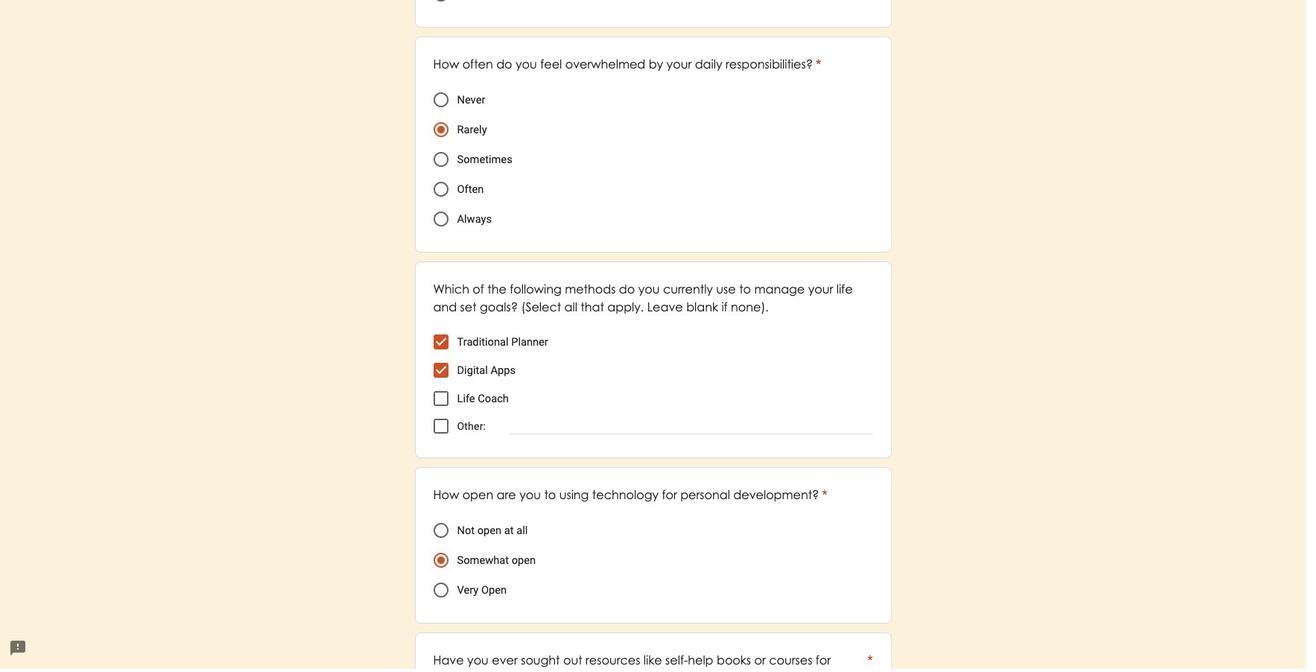 Task type: vqa. For each thing, say whether or not it's contained in the screenshot.
RECIPE BOOK OPTION
no



Task type: locate. For each thing, give the bounding box(es) containing it.
help
[[688, 651, 713, 668]]

like
[[644, 651, 662, 668]]

you
[[516, 55, 537, 72], [638, 280, 660, 297], [519, 486, 541, 503], [467, 651, 489, 668]]

for left personal
[[662, 486, 677, 503]]

Rarely radio
[[433, 122, 448, 137]]

all left that
[[564, 298, 577, 315]]

overwhelmed
[[565, 55, 645, 72]]

your inside how often do you feel overwhelmed by your daily responsibilities? heading
[[666, 55, 692, 72]]

1 horizontal spatial your
[[808, 280, 833, 297]]

do inside how often do you feel overwhelmed by your daily responsibilities? heading
[[496, 55, 512, 72]]

or
[[754, 651, 766, 668]]

often image
[[433, 182, 448, 197]]

to inside "which of the following methods do you currently use to manage your life and set goals? (select all that apply. leave blank if none)."
[[739, 280, 751, 297]]

all right at
[[516, 524, 528, 537]]

1 horizontal spatial for
[[816, 651, 831, 668]]

* inside how open are you to using technology for personal development? *
[[822, 487, 827, 501]]

do up the apply.
[[619, 280, 635, 297]]

* inside 'how often do you feel overwhelmed by your daily responsibilities? *'
[[816, 57, 821, 71]]

very open
[[457, 583, 507, 597]]

feel
[[540, 55, 562, 72]]

1 vertical spatial how
[[433, 486, 459, 503]]

never image
[[433, 92, 448, 107]]

books
[[717, 651, 751, 668]]

you up leave
[[638, 280, 660, 297]]

apply.
[[607, 298, 644, 315]]

1 vertical spatial open
[[477, 524, 502, 537]]

0 horizontal spatial your
[[666, 55, 692, 72]]

1 horizontal spatial to
[[739, 280, 751, 297]]

by
[[649, 55, 663, 72]]

to
[[739, 280, 751, 297], [544, 486, 556, 503]]

Somewhat open radio
[[433, 553, 448, 568]]

open for at
[[477, 524, 502, 537]]

1 horizontal spatial all
[[564, 298, 577, 315]]

0 vertical spatial to
[[739, 280, 751, 297]]

and
[[433, 298, 457, 315]]

1 vertical spatial *
[[822, 487, 827, 501]]

open
[[462, 486, 493, 503], [477, 524, 502, 537], [512, 554, 536, 567]]

open left at
[[477, 524, 502, 537]]

open for are
[[462, 486, 493, 503]]

Never radio
[[433, 92, 448, 107]]

0 horizontal spatial to
[[544, 486, 556, 503]]

required question element
[[813, 55, 821, 73], [819, 486, 827, 504], [865, 651, 873, 669]]

open down at
[[512, 554, 536, 567]]

that
[[581, 298, 604, 315]]

0 vertical spatial your
[[666, 55, 692, 72]]

your
[[666, 55, 692, 72], [808, 280, 833, 297]]

personal
[[680, 486, 730, 503]]

0 vertical spatial for
[[662, 486, 677, 503]]

0 vertical spatial required question element
[[813, 55, 821, 73]]

somewhat open image
[[437, 557, 444, 564]]

open left are
[[462, 486, 493, 503]]

required question element for responsibilities?
[[813, 55, 821, 73]]

1 vertical spatial for
[[816, 651, 831, 668]]

not
[[457, 524, 475, 537]]

often
[[457, 183, 484, 196]]

have you ever sought out resources like self-help books or courses for
[[433, 651, 831, 669]]

*
[[816, 57, 821, 71], [822, 487, 827, 501], [868, 653, 873, 667]]

courses
[[769, 651, 812, 668]]

coach
[[478, 392, 509, 405]]

the
[[487, 280, 507, 297]]

all
[[564, 298, 577, 315], [516, 524, 528, 537]]

how often do you feel overwhelmed by your daily responsibilities? *
[[433, 55, 821, 72]]

development?
[[733, 486, 819, 503]]

how up 'not open at all' option
[[433, 486, 459, 503]]

for
[[662, 486, 677, 503], [816, 651, 831, 668]]

Sometimes radio
[[433, 152, 448, 167]]

how for how open are you to using technology for personal development?
[[433, 486, 459, 503]]

very negative image
[[433, 0, 448, 1]]

very open image
[[433, 583, 448, 598]]

0 horizontal spatial *
[[816, 57, 821, 71]]

out
[[563, 651, 582, 668]]

Very Open radio
[[433, 583, 448, 598]]

traditional planner
[[457, 335, 548, 349]]

1 vertical spatial to
[[544, 486, 556, 503]]

Life Coach checkbox
[[433, 391, 448, 406]]

methods
[[565, 280, 616, 297]]

0 horizontal spatial all
[[516, 524, 528, 537]]

how often do you feel overwhelmed by your daily responsibilities? heading
[[433, 55, 821, 73]]

1 vertical spatial do
[[619, 280, 635, 297]]

0 vertical spatial how
[[433, 55, 459, 72]]

Digital Apps checkbox
[[433, 363, 448, 378]]

how
[[433, 55, 459, 72], [433, 486, 459, 503]]

to up none).
[[739, 280, 751, 297]]

how open are you to using technology for personal development? *
[[433, 486, 827, 503]]

sometimes
[[457, 153, 512, 166]]

life coach image
[[435, 393, 447, 405]]

have
[[433, 651, 464, 668]]

open inside heading
[[462, 486, 493, 503]]

which
[[433, 280, 469, 297]]

1 vertical spatial required question element
[[819, 486, 827, 504]]

at
[[504, 524, 514, 537]]

1 horizontal spatial do
[[619, 280, 635, 297]]

0 horizontal spatial do
[[496, 55, 512, 72]]

* for how often do you feel overwhelmed by your daily responsibilities?
[[816, 57, 821, 71]]

you left ever
[[467, 651, 489, 668]]

to left using
[[544, 486, 556, 503]]

you right are
[[519, 486, 541, 503]]

sometimes image
[[433, 152, 448, 167]]

for inside have you ever sought out resources like self-help books or courses for
[[816, 651, 831, 668]]

none).
[[731, 298, 769, 315]]

if
[[721, 298, 728, 315]]

0 vertical spatial do
[[496, 55, 512, 72]]

do
[[496, 55, 512, 72], [619, 280, 635, 297]]

you left feel in the left top of the page
[[516, 55, 537, 72]]

* for how open are you to using technology for personal development?
[[822, 487, 827, 501]]

0 vertical spatial *
[[816, 57, 821, 71]]

1 vertical spatial your
[[808, 280, 833, 297]]

use
[[716, 280, 736, 297]]

Very Negative radio
[[433, 0, 448, 1]]

rarely
[[457, 123, 487, 136]]

2 horizontal spatial *
[[868, 653, 873, 667]]

0 vertical spatial open
[[462, 486, 493, 503]]

open
[[481, 583, 507, 597]]

2 vertical spatial *
[[868, 653, 873, 667]]

which of the following methods do you currently use to manage your life and set goals? (select all that apply. leave blank if none). list
[[433, 328, 873, 440]]

Often radio
[[433, 182, 448, 197]]

2 vertical spatial open
[[512, 554, 536, 567]]

Always radio
[[433, 212, 448, 226]]

2 how from the top
[[433, 486, 459, 503]]

your right by
[[666, 55, 692, 72]]

0 vertical spatial all
[[564, 298, 577, 315]]

apps
[[491, 364, 516, 377]]

do right often
[[496, 55, 512, 72]]

1 horizontal spatial *
[[822, 487, 827, 501]]

do inside "which of the following methods do you currently use to manage your life and set goals? (select all that apply. leave blank if none)."
[[619, 280, 635, 297]]

sought
[[521, 651, 560, 668]]

your left life
[[808, 280, 833, 297]]

for right courses
[[816, 651, 831, 668]]

0 horizontal spatial for
[[662, 486, 677, 503]]

you inside have you ever sought out resources like self-help books or courses for
[[467, 651, 489, 668]]

how left often
[[433, 55, 459, 72]]

life coach
[[457, 392, 509, 405]]

digital apps image
[[433, 363, 448, 378]]

somewhat
[[457, 554, 509, 567]]

1 how from the top
[[433, 55, 459, 72]]



Task type: describe. For each thing, give the bounding box(es) containing it.
following
[[510, 280, 562, 297]]

traditional
[[457, 335, 508, 349]]

how open are you to using technology for personal development? heading
[[433, 486, 827, 504]]

Other response text field
[[510, 416, 873, 434]]

goals?
[[480, 298, 518, 315]]

always image
[[433, 212, 448, 226]]

(select
[[521, 298, 561, 315]]

somewhat open
[[457, 554, 536, 567]]

2 vertical spatial required question element
[[865, 651, 873, 669]]

often
[[462, 55, 493, 72]]

life
[[457, 392, 475, 405]]

which of the following methods do you currently use to manage your life and set goals? (select all that apply. leave blank if none).
[[433, 280, 853, 315]]

Other: checkbox
[[433, 419, 448, 434]]

planner
[[511, 335, 548, 349]]

self-
[[665, 651, 688, 668]]

digital apps
[[457, 364, 516, 377]]

life
[[836, 280, 853, 297]]

are
[[497, 486, 516, 503]]

all inside "which of the following methods do you currently use to manage your life and set goals? (select all that apply. leave blank if none)."
[[564, 298, 577, 315]]

have you ever sought out resources like self-help books or courses for heading
[[433, 651, 873, 669]]

using
[[559, 486, 589, 503]]

other: image
[[435, 420, 447, 432]]

how for how often do you feel overwhelmed by your daily responsibilities?
[[433, 55, 459, 72]]

currently
[[663, 280, 713, 297]]

rarely image
[[437, 126, 444, 133]]

daily
[[695, 55, 722, 72]]

of
[[473, 280, 484, 297]]

never
[[457, 93, 485, 107]]

to inside heading
[[544, 486, 556, 503]]

traditional planner image
[[433, 335, 448, 349]]

your inside "which of the following methods do you currently use to manage your life and set goals? (select all that apply. leave blank if none)."
[[808, 280, 833, 297]]

not open at all
[[457, 524, 528, 537]]

technology
[[592, 486, 659, 503]]

leave
[[647, 298, 683, 315]]

set
[[460, 298, 477, 315]]

you inside "which of the following methods do you currently use to manage your life and set goals? (select all that apply. leave blank if none)."
[[638, 280, 660, 297]]

* inside required question element
[[868, 653, 873, 667]]

1 vertical spatial all
[[516, 524, 528, 537]]

digital
[[457, 364, 488, 377]]

resources
[[586, 651, 640, 668]]

manage
[[754, 280, 805, 297]]

blank
[[686, 298, 718, 315]]

very
[[457, 583, 479, 597]]

responsibilities?
[[726, 55, 813, 72]]

ever
[[492, 651, 518, 668]]

always
[[457, 212, 492, 226]]

Traditional Planner checkbox
[[433, 335, 448, 349]]

not open at all image
[[433, 523, 448, 538]]

Not open at all radio
[[433, 523, 448, 538]]

other:
[[457, 420, 486, 432]]

required question element for development?
[[819, 486, 827, 504]]



